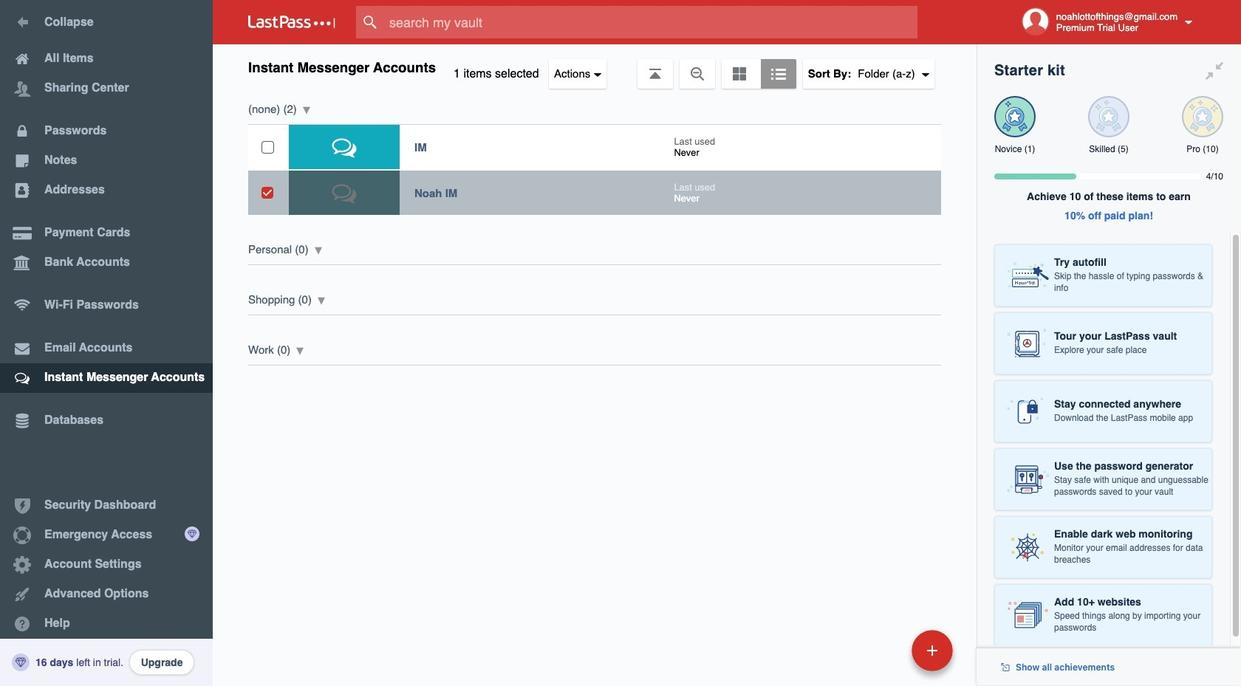 Task type: vqa. For each thing, say whether or not it's contained in the screenshot.
"Clear Search" ICON
no



Task type: describe. For each thing, give the bounding box(es) containing it.
search my vault text field
[[356, 6, 946, 38]]

vault options navigation
[[213, 44, 977, 89]]

main navigation navigation
[[0, 0, 213, 686]]



Task type: locate. For each thing, give the bounding box(es) containing it.
new item navigation
[[810, 626, 962, 686]]

lastpass image
[[248, 16, 335, 29]]

new item element
[[810, 629, 958, 671]]

Search search field
[[356, 6, 946, 38]]



